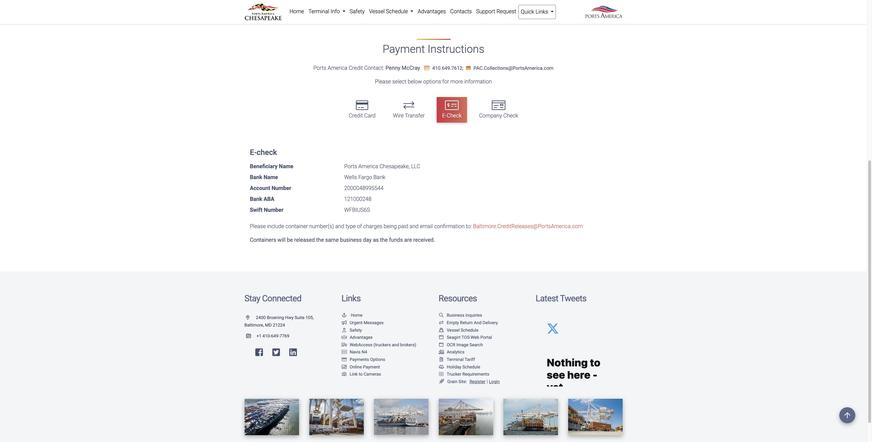 Task type: describe. For each thing, give the bounding box(es) containing it.
twitter square image
[[273, 348, 280, 357]]

1 credit from the top
[[349, 65, 363, 71]]

1 horizontal spatial and
[[392, 343, 399, 348]]

0 horizontal spatial links
[[342, 293, 361, 304]]

fargo
[[359, 174, 372, 181]]

business
[[447, 313, 465, 318]]

latest tweets
[[536, 293, 587, 304]]

0 horizontal spatial advantages
[[350, 335, 373, 340]]

container storage image
[[342, 351, 347, 355]]

phone office image for 410.649.7612; link
[[424, 66, 430, 71]]

empty
[[447, 320, 459, 326]]

safety link for advantages link to the left
[[342, 328, 362, 333]]

grain
[[448, 379, 458, 384]]

america for credit
[[328, 65, 348, 71]]

analytics
[[447, 350, 465, 355]]

navis n4
[[350, 350, 367, 355]]

2 safety from the top
[[350, 328, 362, 333]]

include
[[267, 223, 284, 230]]

410-
[[263, 334, 271, 339]]

no
[[288, 6, 294, 13]]

containers
[[250, 237, 276, 243]]

0 vertical spatial america
[[363, 6, 383, 13]]

baltimore.creditreleases@portsamerica.com
[[473, 223, 583, 230]]

business inquiries
[[447, 313, 482, 318]]

0 horizontal spatial for
[[415, 6, 422, 13]]

121000248
[[344, 196, 372, 202]]

type
[[346, 223, 356, 230]]

stay connected
[[245, 293, 302, 304]]

more
[[451, 78, 463, 85]]

to
[[359, 372, 363, 377]]

check for company check
[[504, 113, 519, 119]]

wheat image
[[439, 379, 445, 384]]

ocr
[[447, 343, 456, 348]]

as
[[373, 237, 379, 243]]

linkedin image
[[290, 348, 297, 357]]

empty return and delivery
[[447, 320, 498, 326]]

beneficiary
[[250, 163, 278, 170]]

bells image
[[439, 365, 444, 370]]

wells fargo bank
[[344, 174, 386, 181]]

will for no
[[279, 6, 287, 13]]

same
[[325, 237, 339, 243]]

webaccess (truckers and brokers) link
[[342, 343, 417, 348]]

1 horizontal spatial advantages
[[418, 8, 446, 15]]

hand receiving image
[[342, 336, 347, 340]]

mentioned
[[447, 6, 473, 13]]

information
[[465, 78, 492, 85]]

number for account number
[[272, 185, 291, 191]]

broening
[[267, 315, 284, 321]]

support request
[[477, 8, 517, 15]]

released
[[294, 237, 315, 243]]

name for beneficiary name
[[279, 163, 294, 170]]

analytics image
[[439, 351, 444, 355]]

transfer
[[405, 113, 425, 119]]

0 horizontal spatial and
[[336, 223, 344, 230]]

wfbius6s
[[344, 207, 370, 213]]

649-
[[271, 334, 280, 339]]

suite
[[295, 315, 305, 321]]

urgent
[[350, 320, 363, 326]]

browser image
[[439, 343, 444, 348]]

trucker
[[447, 372, 462, 377]]

2400 broening hwy suite 105, baltimore, md 21224
[[245, 315, 314, 328]]

home link for terminal info link
[[288, 5, 306, 18]]

and
[[474, 320, 482, 326]]

(truckers
[[374, 343, 391, 348]]

hwy
[[285, 315, 294, 321]]

containers will be released the same business day as the funds are received.
[[250, 237, 435, 243]]

1 vertical spatial payment
[[363, 365, 380, 370]]

link
[[350, 372, 358, 377]]

quick
[[521, 9, 535, 15]]

0 vertical spatial ports
[[349, 6, 362, 13]]

contacts
[[451, 8, 472, 15]]

exchange image
[[439, 321, 444, 325]]

410.649.7612; link
[[422, 65, 465, 71]]

wire transfer link
[[388, 97, 430, 123]]

wells
[[344, 174, 357, 181]]

0 vertical spatial schedule
[[386, 8, 408, 15]]

number(s)
[[309, 223, 334, 230]]

file invoice image
[[439, 358, 444, 362]]

wire transfer
[[393, 113, 425, 119]]

latest
[[536, 293, 559, 304]]

0 vertical spatial links
[[536, 9, 548, 15]]

2000048995544
[[344, 185, 384, 191]]

seagirt
[[447, 335, 461, 340]]

above
[[432, 6, 446, 13]]

company check
[[479, 113, 519, 119]]

phone office image for +1 410-649-7769 link
[[246, 334, 257, 339]]

business
[[340, 237, 362, 243]]

facebook square image
[[255, 348, 263, 357]]

credit inside tab list
[[349, 113, 363, 119]]

browser image
[[439, 336, 444, 340]]

instructions
[[428, 43, 485, 56]]

+1 410-649-7769 link
[[245, 334, 290, 339]]

baltimore.creditreleases@portsamerica.com link
[[473, 223, 583, 230]]

online
[[350, 365, 362, 370]]

map marker alt image
[[246, 316, 255, 320]]

inquiries
[[466, 313, 482, 318]]

terminal info
[[309, 8, 341, 15]]

ports america credit contact: penny mccray
[[314, 65, 420, 71]]

anchor image
[[342, 314, 347, 318]]

1 vertical spatial for
[[443, 78, 449, 85]]

holiday
[[447, 365, 462, 370]]

truck container image
[[342, 343, 347, 348]]

info
[[331, 8, 340, 15]]

webaccess (truckers and brokers)
[[350, 343, 417, 348]]

check for e-check
[[447, 113, 462, 119]]

1 horizontal spatial vessel schedule link
[[439, 328, 479, 333]]

1 vertical spatial vessel
[[447, 328, 460, 333]]

search image
[[439, 314, 444, 318]]

n4
[[362, 350, 367, 355]]

mccray
[[402, 65, 420, 71]]

empty return and delivery link
[[439, 320, 498, 326]]

1 horizontal spatial home
[[351, 313, 363, 318]]

quick links
[[521, 9, 550, 15]]

swift number
[[250, 207, 284, 213]]



Task type: vqa. For each thing, say whether or not it's contained in the screenshot.
Empty
yes



Task type: locate. For each thing, give the bounding box(es) containing it.
tweets
[[560, 293, 587, 304]]

confirmation
[[434, 223, 465, 230]]

0 vertical spatial vessel schedule link
[[367, 5, 416, 18]]

account
[[250, 185, 270, 191]]

0 horizontal spatial vessel schedule link
[[367, 5, 416, 18]]

2 horizontal spatial and
[[410, 223, 419, 230]]

the left the same
[[316, 237, 324, 243]]

e- up beneficiary
[[250, 148, 257, 157]]

terminal for terminal tariff
[[447, 357, 464, 362]]

will down include
[[278, 237, 286, 243]]

0 vertical spatial be
[[312, 6, 317, 13]]

terminal left info
[[309, 8, 329, 15]]

bank for bank name
[[250, 174, 262, 181]]

1 horizontal spatial vessel schedule
[[447, 328, 479, 333]]

0 vertical spatial phone office image
[[424, 66, 430, 71]]

register link
[[469, 379, 486, 384]]

2 vertical spatial america
[[359, 163, 378, 170]]

1 horizontal spatial e-
[[442, 113, 447, 119]]

0 horizontal spatial home
[[290, 8, 304, 15]]

1 safety from the top
[[350, 8, 365, 15]]

grain site: register | login
[[448, 379, 500, 385]]

terminal tariff link
[[439, 357, 475, 362]]

please for please select below options for more information
[[375, 78, 391, 85]]

name up "account number"
[[264, 174, 278, 181]]

1 vertical spatial home link
[[342, 313, 363, 318]]

terminal for terminal info
[[309, 8, 329, 15]]

and left brokers)
[[392, 343, 399, 348]]

advantages up the webaccess
[[350, 335, 373, 340]]

urgent messages link
[[342, 320, 384, 326]]

payment up cameras
[[363, 365, 380, 370]]

ports for ports america credit contact: penny mccray
[[314, 65, 326, 71]]

advantages link left contacts
[[416, 5, 448, 18]]

credit left card
[[349, 113, 363, 119]]

analytics link
[[439, 350, 465, 355]]

tariff
[[465, 357, 475, 362]]

1 horizontal spatial be
[[312, 6, 317, 13]]

1 horizontal spatial check
[[504, 113, 519, 119]]

user hard hat image
[[342, 328, 347, 333]]

connected
[[262, 293, 302, 304]]

0 vertical spatial home
[[290, 8, 304, 15]]

0 vertical spatial safety
[[350, 8, 365, 15]]

charges
[[363, 223, 383, 230]]

credit card image
[[342, 358, 347, 362]]

home link for urgent messages link
[[342, 313, 363, 318]]

safety right by
[[350, 8, 365, 15]]

seagirt tos web portal link
[[439, 335, 492, 340]]

beneficiary name
[[250, 163, 294, 170]]

aba
[[264, 196, 275, 202]]

bank for bank aba
[[250, 196, 262, 202]]

home up urgent
[[351, 313, 363, 318]]

longer
[[295, 6, 310, 13]]

payments options link
[[342, 357, 385, 362]]

are
[[405, 237, 412, 243]]

1 horizontal spatial phone office image
[[424, 66, 430, 71]]

terminal down analytics
[[447, 357, 464, 362]]

1 vertical spatial terminal
[[447, 357, 464, 362]]

webaccess
[[350, 343, 373, 348]]

payments options
[[350, 357, 385, 362]]

please select below options for more information
[[375, 78, 492, 85]]

payment up mccray
[[383, 43, 425, 56]]

bank up account
[[250, 174, 262, 181]]

bank up "swift"
[[250, 196, 262, 202]]

tab list containing credit card
[[245, 94, 623, 126]]

1 horizontal spatial advantages link
[[416, 5, 448, 18]]

+1 410-649-7769
[[257, 334, 290, 339]]

camera image
[[342, 373, 347, 377]]

number for swift number
[[264, 207, 284, 213]]

1 vertical spatial vessel schedule link
[[439, 328, 479, 333]]

vessel schedule
[[369, 8, 410, 15], [447, 328, 479, 333]]

2400
[[256, 315, 266, 321]]

0 vertical spatial home link
[[288, 5, 306, 18]]

phone office image inside 410.649.7612; link
[[424, 66, 430, 71]]

0 horizontal spatial advantages link
[[342, 335, 373, 340]]

1 horizontal spatial terminal
[[447, 357, 464, 362]]

please down contact:
[[375, 78, 391, 85]]

e-
[[442, 113, 447, 119], [250, 148, 257, 157]]

be left released
[[287, 237, 293, 243]]

2 check from the left
[[504, 113, 519, 119]]

go to top image
[[840, 408, 856, 424]]

1 vertical spatial schedule
[[461, 328, 479, 333]]

0 vertical spatial please
[[375, 78, 391, 85]]

credit left contact:
[[349, 65, 363, 71]]

contact:
[[364, 65, 384, 71]]

advantages link up the webaccess
[[342, 335, 373, 340]]

for
[[415, 6, 422, 13], [443, 78, 449, 85]]

card
[[364, 113, 376, 119]]

0 horizontal spatial phone office image
[[246, 334, 257, 339]]

phone office image down baltimore,
[[246, 334, 257, 339]]

0 horizontal spatial the
[[316, 237, 324, 243]]

bullhorn image
[[342, 321, 347, 325]]

0 horizontal spatial please
[[250, 223, 266, 230]]

2 credit from the top
[[349, 113, 363, 119]]

name right beneficiary
[[279, 163, 294, 170]]

vessel right by
[[369, 8, 385, 15]]

1 horizontal spatial vessel
[[447, 328, 460, 333]]

0 vertical spatial will
[[279, 6, 287, 13]]

0 vertical spatial number
[[272, 185, 291, 191]]

ports
[[349, 6, 362, 13], [314, 65, 326, 71], [344, 163, 357, 170]]

be right longer
[[312, 6, 317, 13]]

0 horizontal spatial terminal
[[309, 8, 329, 15]]

0 vertical spatial advantages link
[[416, 5, 448, 18]]

|
[[487, 379, 488, 385]]

vessel down empty
[[447, 328, 460, 333]]

1 vertical spatial phone office image
[[246, 334, 257, 339]]

please up 'containers'
[[250, 223, 266, 230]]

0 horizontal spatial be
[[287, 237, 293, 243]]

advantages left mentioned
[[418, 8, 446, 15]]

1 vertical spatial will
[[278, 237, 286, 243]]

wire
[[393, 113, 404, 119]]

phone office image
[[424, 66, 430, 71], [246, 334, 257, 339]]

1 vertical spatial home
[[351, 313, 363, 318]]

resources
[[439, 293, 477, 304]]

1 horizontal spatial home link
[[342, 313, 363, 318]]

will
[[279, 6, 287, 13], [278, 237, 286, 243]]

1 vertical spatial america
[[328, 65, 348, 71]]

md
[[265, 323, 272, 328]]

payments
[[350, 357, 369, 362]]

for right chesapeake
[[415, 6, 422, 13]]

1 vertical spatial be
[[287, 237, 293, 243]]

1 vertical spatial advantages
[[350, 335, 373, 340]]

for left the more
[[443, 78, 449, 85]]

1 vertical spatial ports
[[314, 65, 326, 71]]

0 horizontal spatial e-
[[250, 148, 257, 157]]

2 vertical spatial ports
[[344, 163, 357, 170]]

check inside company check link
[[504, 113, 519, 119]]

1 horizontal spatial name
[[279, 163, 294, 170]]

envelope image
[[466, 66, 471, 71]]

1 vertical spatial vessel schedule
[[447, 328, 479, 333]]

e- for check
[[250, 148, 257, 157]]

2 horizontal spatial the
[[423, 6, 430, 13]]

1 horizontal spatial links
[[536, 9, 548, 15]]

terminal
[[309, 8, 329, 15], [447, 357, 464, 362]]

and left type
[[336, 223, 344, 230]]

credit card front image
[[342, 365, 347, 370]]

0 vertical spatial safety link
[[348, 5, 367, 18]]

day
[[363, 237, 372, 243]]

will for be
[[278, 237, 286, 243]]

list alt image
[[439, 373, 444, 377]]

1 horizontal spatial payment
[[383, 43, 425, 56]]

please for please include container number(s) and type of charges being paid and email confirmation to: baltimore.creditreleases@portsamerica.com
[[250, 223, 266, 230]]

e- inside tab list
[[442, 113, 447, 119]]

0 vertical spatial e-
[[442, 113, 447, 119]]

pac.collections@portsamerica.com link
[[465, 65, 554, 71]]

0 horizontal spatial check
[[447, 113, 462, 119]]

0 horizontal spatial payment
[[363, 365, 380, 370]]

1 horizontal spatial please
[[375, 78, 391, 85]]

21224
[[273, 323, 285, 328]]

105,
[[306, 315, 314, 321]]

e-check
[[442, 113, 462, 119]]

e- right transfer
[[442, 113, 447, 119]]

phone office image inside +1 410-649-7769 link
[[246, 334, 257, 339]]

0 vertical spatial vessel
[[369, 8, 385, 15]]

paid
[[398, 223, 409, 230]]

0 vertical spatial vessel schedule
[[369, 8, 410, 15]]

number up aba
[[272, 185, 291, 191]]

online payment
[[350, 365, 380, 370]]

0 vertical spatial advantages
[[418, 8, 446, 15]]

410.649.7612;
[[433, 65, 464, 71]]

schedule for rightmost vessel schedule link
[[461, 328, 479, 333]]

ship image
[[439, 328, 444, 333]]

home link left terminal info
[[288, 5, 306, 18]]

by
[[342, 6, 348, 13]]

ocr image search link
[[439, 343, 483, 348]]

home left terminal info
[[290, 8, 304, 15]]

1 vertical spatial links
[[342, 293, 361, 304]]

america
[[363, 6, 383, 13], [328, 65, 348, 71], [359, 163, 378, 170]]

1 vertical spatial please
[[250, 223, 266, 230]]

0 horizontal spatial home link
[[288, 5, 306, 18]]

safety
[[350, 8, 365, 15], [350, 328, 362, 333]]

support
[[477, 8, 496, 15]]

home link up urgent
[[342, 313, 363, 318]]

safety link right by
[[348, 5, 367, 18]]

please include container number(s) and type of charges being paid and email confirmation to: baltimore.creditreleases@portsamerica.com
[[250, 223, 583, 230]]

urgent messages
[[350, 320, 384, 326]]

1 horizontal spatial for
[[443, 78, 449, 85]]

0 vertical spatial name
[[279, 163, 294, 170]]

1 vertical spatial advantages link
[[342, 335, 373, 340]]

links up anchor "icon"
[[342, 293, 361, 304]]

be
[[312, 6, 317, 13], [287, 237, 293, 243]]

being
[[384, 223, 397, 230]]

1 vertical spatial e-
[[250, 148, 257, 157]]

1 vertical spatial credit
[[349, 113, 363, 119]]

web
[[471, 335, 480, 340]]

check inside e-check link
[[447, 113, 462, 119]]

e- for check
[[442, 113, 447, 119]]

credit card
[[349, 113, 376, 119]]

register
[[470, 379, 486, 384]]

online payment link
[[342, 365, 380, 370]]

chesapeake,
[[380, 163, 410, 170]]

0 vertical spatial terminal
[[309, 8, 329, 15]]

0 horizontal spatial name
[[264, 174, 278, 181]]

and right paid
[[410, 223, 419, 230]]

safety down urgent
[[350, 328, 362, 333]]

the
[[423, 6, 430, 13], [316, 237, 324, 243], [380, 237, 388, 243]]

home link
[[288, 5, 306, 18], [342, 313, 363, 318]]

below
[[408, 78, 422, 85]]

the right as
[[380, 237, 388, 243]]

2400 broening hwy suite 105, baltimore, md 21224 link
[[245, 315, 314, 328]]

will left no
[[279, 6, 287, 13]]

1 vertical spatial safety link
[[342, 328, 362, 333]]

0 vertical spatial for
[[415, 6, 422, 13]]

schedule for the holiday schedule link
[[463, 365, 481, 370]]

bank
[[250, 174, 262, 181], [374, 174, 386, 181], [250, 196, 262, 202]]

messages
[[364, 320, 384, 326]]

to:
[[466, 223, 472, 230]]

number down aba
[[264, 207, 284, 213]]

safety link for the top vessel schedule link
[[348, 5, 367, 18]]

return
[[460, 320, 473, 326]]

safety link down urgent
[[342, 328, 362, 333]]

name for bank name
[[264, 174, 278, 181]]

payment instructions
[[383, 43, 485, 56]]

image
[[457, 343, 469, 348]]

ports for ports america chesapeake, llc
[[344, 163, 357, 170]]

links right 'quick'
[[536, 9, 548, 15]]

baltimore,
[[245, 323, 264, 328]]

bank down ports america chesapeake, llc
[[374, 174, 386, 181]]

company
[[479, 113, 502, 119]]

1 horizontal spatial the
[[380, 237, 388, 243]]

the left above
[[423, 6, 430, 13]]

0 vertical spatial payment
[[383, 43, 425, 56]]

search
[[470, 343, 483, 348]]

holiday schedule link
[[439, 365, 481, 370]]

and
[[336, 223, 344, 230], [410, 223, 419, 230], [392, 343, 399, 348]]

tab list
[[245, 94, 623, 126]]

delivery
[[483, 320, 498, 326]]

accepted
[[319, 6, 341, 13]]

bank name
[[250, 174, 278, 181]]

0 horizontal spatial vessel
[[369, 8, 385, 15]]

1 vertical spatial safety
[[350, 328, 362, 333]]

america for chesapeake,
[[359, 163, 378, 170]]

1 check from the left
[[447, 113, 462, 119]]

e-check
[[250, 148, 277, 157]]

1 vertical spatial number
[[264, 207, 284, 213]]

0 horizontal spatial vessel schedule
[[369, 8, 410, 15]]

check
[[257, 148, 277, 157]]

phone office image up options at top
[[424, 66, 430, 71]]

+1
[[257, 334, 262, 339]]

cameras
[[364, 372, 381, 377]]

swift
[[250, 207, 263, 213]]

2 vertical spatial schedule
[[463, 365, 481, 370]]

1 vertical spatial name
[[264, 174, 278, 181]]

0 vertical spatial credit
[[349, 65, 363, 71]]



